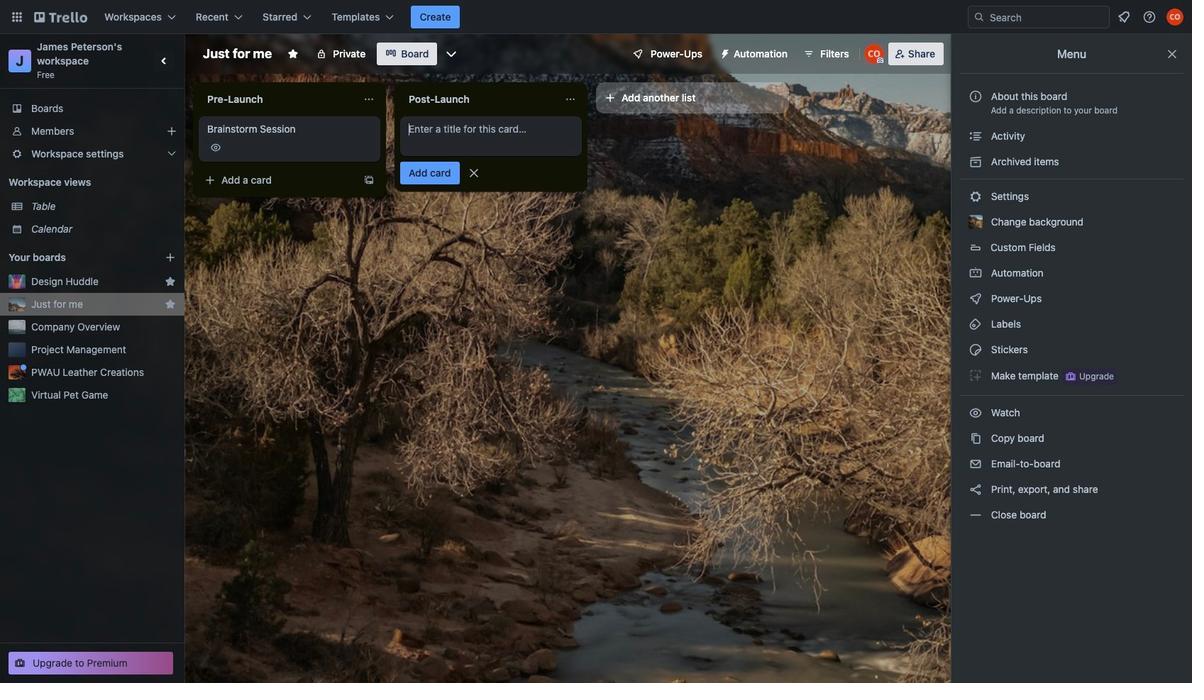 Task type: describe. For each thing, give the bounding box(es) containing it.
this member is an admin of this board. image
[[877, 58, 884, 64]]

Enter a title for this card… text field
[[400, 116, 582, 156]]

your boards with 6 items element
[[9, 249, 143, 266]]

Board name text field
[[196, 43, 279, 65]]

Search field
[[986, 7, 1110, 27]]

2 sm image from the top
[[969, 457, 983, 471]]

0 notifications image
[[1116, 9, 1133, 26]]

1 sm image from the top
[[969, 406, 983, 420]]

christina overa (christinaovera) image
[[865, 44, 885, 64]]

star or unstar board image
[[288, 48, 299, 60]]



Task type: locate. For each thing, give the bounding box(es) containing it.
2 vertical spatial sm image
[[969, 508, 983, 523]]

christina overa (christinaovera) image
[[1167, 9, 1184, 26]]

1 vertical spatial starred icon image
[[165, 299, 176, 310]]

sm image
[[714, 43, 734, 62], [969, 129, 983, 143], [969, 155, 983, 169], [969, 190, 983, 204], [969, 266, 983, 280], [969, 292, 983, 306], [969, 317, 983, 332], [969, 343, 983, 357], [969, 369, 983, 383], [969, 432, 983, 446], [969, 483, 983, 497]]

back to home image
[[34, 6, 87, 28]]

create from template… image
[[364, 175, 375, 186]]

None text field
[[199, 88, 358, 111]]

0 vertical spatial starred icon image
[[165, 276, 176, 288]]

1 starred icon image from the top
[[165, 276, 176, 288]]

add board image
[[165, 252, 176, 263]]

3 sm image from the top
[[969, 508, 983, 523]]

2 starred icon image from the top
[[165, 299, 176, 310]]

primary element
[[0, 0, 1193, 34]]

customize views image
[[445, 47, 459, 61]]

0 vertical spatial sm image
[[969, 406, 983, 420]]

sm image
[[969, 406, 983, 420], [969, 457, 983, 471], [969, 508, 983, 523]]

starred icon image
[[165, 276, 176, 288], [165, 299, 176, 310]]

None text field
[[400, 88, 560, 111]]

1 vertical spatial sm image
[[969, 457, 983, 471]]

workspace navigation collapse icon image
[[155, 51, 175, 71]]

search image
[[974, 11, 986, 23]]

open information menu image
[[1143, 10, 1157, 24]]

cancel image
[[467, 166, 481, 180]]



Task type: vqa. For each thing, say whether or not it's contained in the screenshot.
the rightmost Christina Overa (christinaovera) icon
yes



